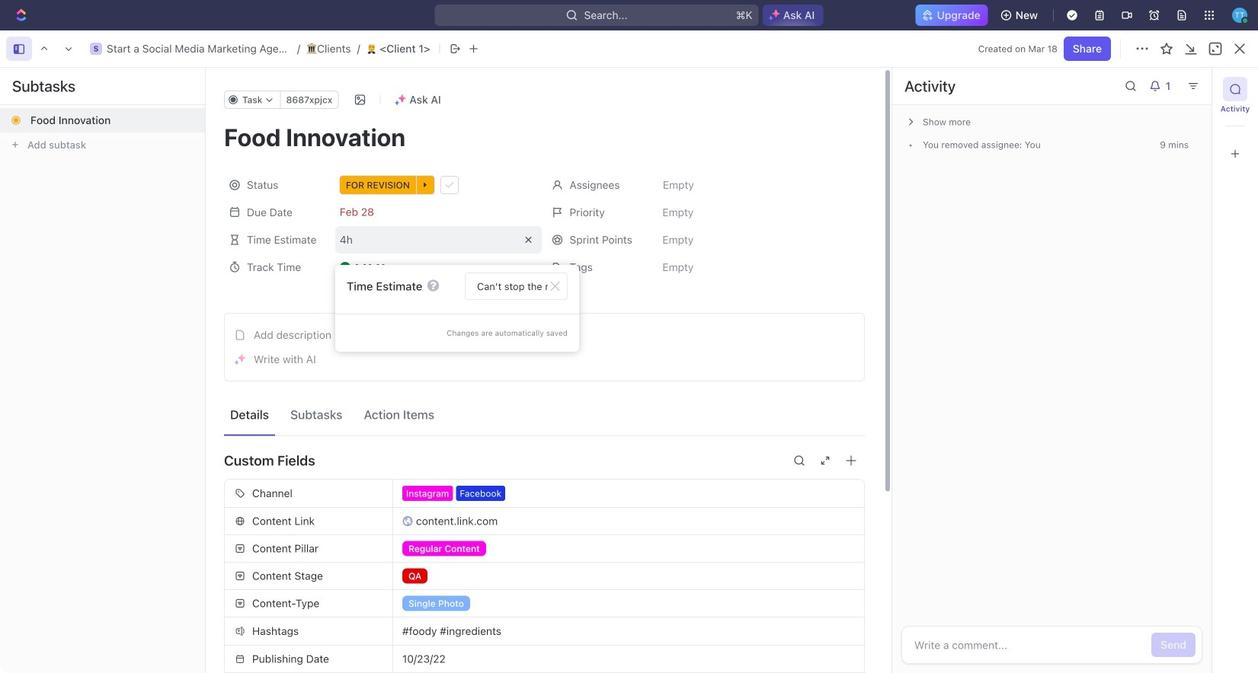 Task type: locate. For each thing, give the bounding box(es) containing it.
1 horizontal spatial start a social media marketing agency, , element
[[90, 43, 102, 55]]

content link custom field. http://content.link.com image
[[311, 352, 322, 363], [403, 517, 413, 527], [311, 605, 322, 616]]

Edit task name text field
[[224, 123, 865, 152]]

0 vertical spatial start a social media marketing agency, , element
[[90, 43, 102, 55]]

1 vertical spatial start a social media marketing agency, , element
[[13, 77, 25, 89]]

2 vertical spatial content link custom field. http://content.link.com image
[[311, 605, 322, 616]]

start a social media marketing agency, , element
[[90, 43, 102, 55], [13, 77, 25, 89]]



Task type: vqa. For each thing, say whether or not it's contained in the screenshot.
TASK SIDEBAR CONTENT section
yes



Task type: describe. For each thing, give the bounding box(es) containing it.
1 vertical spatial content link custom field. http://content.link.com image
[[403, 517, 413, 527]]

0 vertical spatial content link custom field. http://content.link.com image
[[311, 352, 322, 363]]

Search tasks... text field
[[1097, 146, 1250, 168]]

Type in time text field
[[465, 273, 568, 300]]

task sidebar content section
[[892, 68, 1212, 674]]

0 horizontal spatial start a social media marketing agency, , element
[[13, 77, 25, 89]]

drumstick bite image
[[1127, 655, 1136, 664]]

task sidebar navigation tab list
[[1219, 77, 1253, 166]]



